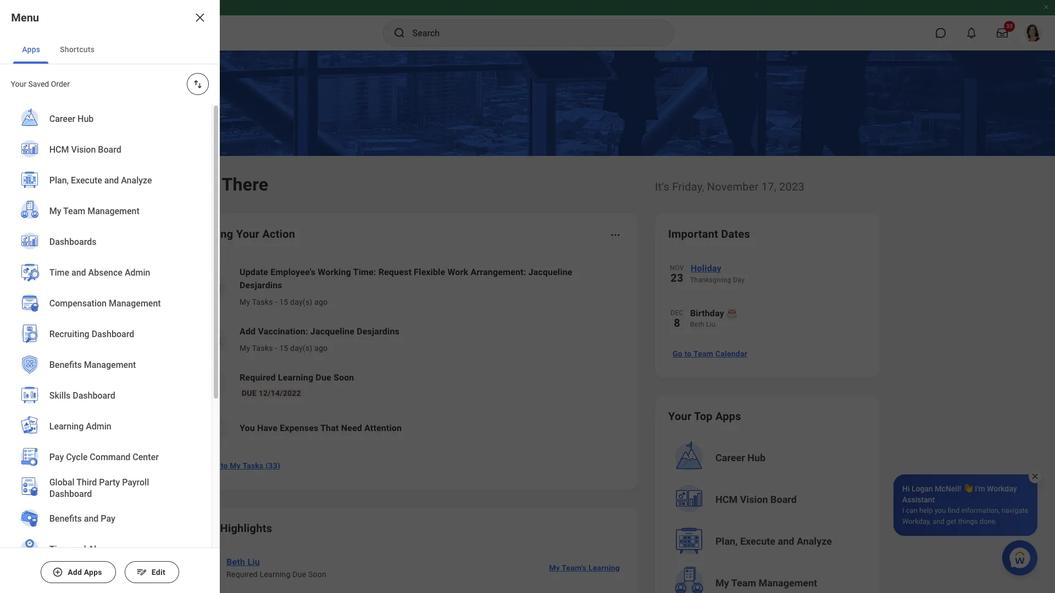 Task type: locate. For each thing, give the bounding box(es) containing it.
plan, execute and analyze inside plan, execute and analyze link
[[49, 175, 152, 186]]

0 horizontal spatial liu
[[248, 557, 260, 568]]

1 horizontal spatial add
[[240, 326, 256, 337]]

2 benefits from the top
[[49, 514, 82, 524]]

2 time from the top
[[49, 545, 69, 555]]

15 for inbox icon
[[279, 344, 288, 353]]

absence down benefits and pay link
[[88, 545, 123, 555]]

0 horizontal spatial analyze
[[121, 175, 152, 186]]

1 horizontal spatial go
[[673, 350, 683, 358]]

hcm vision board down career hub button
[[716, 494, 797, 506]]

0 vertical spatial add
[[240, 326, 256, 337]]

due inside beth liu required learning due soon
[[293, 570, 306, 579]]

you have expenses that need attention button
[[189, 407, 624, 451]]

compensation
[[49, 299, 107, 309]]

your left the action
[[236, 228, 259, 241]]

1 vertical spatial soon
[[308, 570, 326, 579]]

go inside go to team calendar button
[[673, 350, 683, 358]]

0 horizontal spatial to
[[221, 462, 228, 470]]

it's
[[655, 180, 669, 193]]

awaiting
[[189, 228, 233, 241]]

and down 'hcm vision board' link
[[104, 175, 119, 186]]

2023
[[779, 180, 804, 193]]

career hub up hcm vision board button
[[716, 452, 766, 464]]

1 horizontal spatial jacqueline
[[528, 267, 572, 278]]

benefits down global
[[49, 514, 82, 524]]

x image
[[193, 11, 207, 24], [1031, 473, 1039, 481]]

to
[[685, 350, 692, 358], [221, 462, 228, 470]]

your inside "global navigation" 'dialog'
[[11, 80, 27, 88]]

execute up my team management button
[[740, 536, 775, 547]]

2 vertical spatial due
[[293, 570, 306, 579]]

2 vertical spatial apps
[[84, 568, 102, 577]]

0 vertical spatial my team management
[[49, 206, 140, 217]]

my
[[49, 206, 61, 217], [240, 298, 250, 307], [240, 344, 250, 353], [230, 462, 241, 470], [549, 564, 560, 573], [716, 578, 729, 589]]

my inside team highlights list
[[549, 564, 560, 573]]

0 vertical spatial hcm
[[49, 145, 69, 155]]

hub up 'hcm vision board' link
[[78, 114, 94, 124]]

add right inbox icon
[[240, 326, 256, 337]]

liu down birthday
[[706, 321, 715, 329]]

career hub inside "career hub" link
[[49, 114, 94, 124]]

1 horizontal spatial hub
[[748, 452, 766, 464]]

1 horizontal spatial admin
[[125, 268, 150, 278]]

1 15 from the top
[[279, 298, 288, 307]]

0 horizontal spatial go
[[209, 462, 219, 470]]

1 horizontal spatial soon
[[334, 373, 354, 383]]

1 absence from the top
[[88, 268, 123, 278]]

absence down dashboards link
[[88, 268, 123, 278]]

15
[[279, 298, 288, 307], [279, 344, 288, 353]]

my tasks - 15 day(s) ago up vaccination:
[[240, 298, 328, 307]]

1 vertical spatial ago
[[314, 344, 328, 353]]

0 vertical spatial liu
[[706, 321, 715, 329]]

saved
[[29, 80, 49, 88]]

2 - from the top
[[275, 344, 277, 353]]

-
[[275, 298, 277, 307], [275, 344, 277, 353]]

required up due 12/14/2022 at left
[[240, 373, 276, 383]]

hello there main content
[[0, 51, 1055, 594]]

0 vertical spatial my tasks - 15 day(s) ago
[[240, 298, 328, 307]]

go down dashboard expenses icon
[[209, 462, 219, 470]]

apps down menu
[[22, 45, 40, 54]]

my team management down plan, execute and analyze button
[[716, 578, 817, 589]]

your for your top apps
[[668, 410, 692, 423]]

execute down 'hcm vision board' link
[[71, 175, 102, 186]]

1 vertical spatial plan, execute and analyze
[[716, 536, 832, 547]]

plan, execute and analyze inside plan, execute and analyze button
[[716, 536, 832, 547]]

1 horizontal spatial analyze
[[797, 536, 832, 547]]

tasks inside button
[[243, 462, 264, 470]]

hcm vision board inside "global navigation" 'dialog'
[[49, 145, 121, 155]]

dates
[[721, 228, 750, 241]]

go inside button
[[209, 462, 219, 470]]

tasks down vaccination:
[[252, 344, 273, 353]]

management inside button
[[759, 578, 817, 589]]

learning right team's
[[589, 564, 620, 573]]

1 ago from the top
[[314, 298, 328, 307]]

time
[[49, 268, 69, 278], [49, 545, 69, 555]]

2 15 from the top
[[279, 344, 288, 353]]

0 vertical spatial desjardins
[[240, 280, 282, 291]]

due 12/14/2022
[[242, 389, 301, 398]]

1 vertical spatial desjardins
[[357, 326, 399, 337]]

skills dashboard link
[[13, 381, 198, 413]]

close environment banner image
[[1043, 4, 1050, 10]]

order
[[51, 80, 70, 88]]

team inside my team management button
[[731, 578, 756, 589]]

menu
[[11, 11, 39, 24]]

dashboard
[[92, 329, 134, 340], [73, 391, 115, 401], [49, 489, 92, 500]]

1 horizontal spatial board
[[771, 494, 797, 506]]

2 ago from the top
[[314, 344, 328, 353]]

1 time from the top
[[49, 268, 69, 278]]

day(s) for inbox image
[[290, 298, 312, 307]]

your left saved
[[11, 80, 27, 88]]

information,
[[961, 507, 1000, 515]]

vision down career hub button
[[740, 494, 768, 506]]

go to team calendar button
[[668, 343, 752, 365]]

career hub down order
[[49, 114, 94, 124]]

hi
[[902, 485, 910, 494]]

0 vertical spatial execute
[[71, 175, 102, 186]]

recruiting dashboard link
[[13, 319, 198, 351]]

my inside "global navigation" 'dialog'
[[49, 206, 61, 217]]

2 day(s) from the top
[[290, 344, 312, 353]]

can
[[906, 507, 918, 515]]

team
[[63, 206, 85, 217], [693, 350, 713, 358], [189, 522, 217, 535], [731, 578, 756, 589]]

working
[[318, 267, 351, 278]]

dec 8
[[671, 309, 684, 330]]

0 vertical spatial vision
[[71, 145, 96, 155]]

23
[[671, 271, 684, 285]]

tab list
[[0, 35, 220, 64]]

that
[[320, 423, 339, 434]]

my team management down plan, execute and analyze link
[[49, 206, 140, 217]]

1 horizontal spatial apps
[[84, 568, 102, 577]]

hub inside "global navigation" 'dialog'
[[78, 114, 94, 124]]

dashboard inside global third party payroll dashboard
[[49, 489, 92, 500]]

recruiting
[[49, 329, 90, 340]]

you have expenses that need attention
[[240, 423, 402, 434]]

benefits for benefits management
[[49, 360, 82, 371]]

0 vertical spatial ago
[[314, 298, 328, 307]]

0 horizontal spatial career hub
[[49, 114, 94, 124]]

0 vertical spatial jacqueline
[[528, 267, 572, 278]]

1 horizontal spatial hcm vision board
[[716, 494, 797, 506]]

arrangement:
[[471, 267, 526, 278]]

benefits management link
[[13, 350, 198, 382]]

there
[[222, 174, 268, 195]]

1 vertical spatial beth
[[226, 557, 245, 568]]

navigate
[[1002, 507, 1029, 515]]

to for team
[[685, 350, 692, 358]]

dashboard for recruiting dashboard
[[92, 329, 134, 340]]

hub up hcm vision board button
[[748, 452, 766, 464]]

0 horizontal spatial hub
[[78, 114, 94, 124]]

team left the calendar
[[693, 350, 713, 358]]

1 horizontal spatial due
[[293, 570, 306, 579]]

1 horizontal spatial plan,
[[716, 536, 738, 547]]

admin down dashboards link
[[125, 268, 150, 278]]

board inside button
[[771, 494, 797, 506]]

to for my
[[221, 462, 228, 470]]

0 horizontal spatial board
[[98, 145, 121, 155]]

nov
[[670, 264, 684, 272]]

0 horizontal spatial hcm
[[49, 145, 69, 155]]

1 vertical spatial analyze
[[797, 536, 832, 547]]

dashboards
[[49, 237, 97, 247]]

admin
[[125, 268, 150, 278], [86, 422, 112, 432]]

1 vertical spatial to
[[221, 462, 228, 470]]

- up vaccination:
[[275, 298, 277, 307]]

beth
[[690, 321, 704, 329], [226, 557, 245, 568]]

banner
[[0, 0, 1055, 51]]

career hub inside career hub button
[[716, 452, 766, 464]]

edit button
[[125, 562, 179, 584]]

1 - from the top
[[275, 298, 277, 307]]

calendar
[[715, 350, 747, 358]]

list inside "global navigation" 'dialog'
[[0, 104, 212, 594]]

learning down skills
[[49, 422, 84, 432]]

beth down team highlights
[[226, 557, 245, 568]]

holiday thanksgiving day
[[690, 263, 745, 284]]

and down you at the right
[[933, 518, 945, 526]]

team highlights list
[[189, 550, 624, 594]]

profile logan mcneil element
[[1018, 21, 1049, 45]]

vision down "career hub" link
[[71, 145, 96, 155]]

plan, execute and analyze link
[[13, 165, 198, 197]]

learning admin
[[49, 422, 112, 432]]

time down dashboards
[[49, 268, 69, 278]]

dashboard down compensation management link at the left of the page
[[92, 329, 134, 340]]

(33)
[[266, 462, 280, 470]]

1 horizontal spatial my team management
[[716, 578, 817, 589]]

go to my tasks (33)
[[209, 462, 280, 470]]

1 vertical spatial dashboard
[[73, 391, 115, 401]]

hcm vision board down "career hub" link
[[49, 145, 121, 155]]

0 vertical spatial beth
[[690, 321, 704, 329]]

learning down beth liu button
[[260, 570, 290, 579]]

management down plan, execute and analyze button
[[759, 578, 817, 589]]

skills
[[49, 391, 71, 401]]

0 vertical spatial analyze
[[121, 175, 152, 186]]

2 vertical spatial dashboard
[[49, 489, 92, 500]]

learning inside "global navigation" 'dialog'
[[49, 422, 84, 432]]

desjardins inside update employee's working time: request flexible work arrangement: jacqueline desjardins
[[240, 280, 282, 291]]

board down "career hub" link
[[98, 145, 121, 155]]

team up dashboards
[[63, 206, 85, 217]]

1 vertical spatial go
[[209, 462, 219, 470]]

ago for inbox icon
[[314, 344, 328, 353]]

0 horizontal spatial due
[[242, 389, 257, 398]]

0 vertical spatial go
[[673, 350, 683, 358]]

career down your top apps
[[716, 452, 745, 464]]

tasks
[[252, 298, 273, 307], [252, 344, 273, 353], [243, 462, 264, 470]]

book open image
[[205, 376, 221, 393]]

learning inside beth liu required learning due soon
[[260, 570, 290, 579]]

1 horizontal spatial career
[[716, 452, 745, 464]]

third
[[77, 477, 97, 488]]

1 vertical spatial time
[[49, 545, 69, 555]]

0 vertical spatial hub
[[78, 114, 94, 124]]

add vaccination: jacqueline desjardins
[[240, 326, 399, 337]]

career down order
[[49, 114, 75, 124]]

jacqueline inside update employee's working time: request flexible work arrangement: jacqueline desjardins
[[528, 267, 572, 278]]

admin down skills dashboard link
[[86, 422, 112, 432]]

day(s)
[[290, 298, 312, 307], [290, 344, 312, 353]]

career inside button
[[716, 452, 745, 464]]

and inside hi logan mcneil! 👋 i'm workday assistant i can help you find information, navigate workday, and get things done.
[[933, 518, 945, 526]]

board down career hub button
[[771, 494, 797, 506]]

dashboard down global
[[49, 489, 92, 500]]

0 vertical spatial benefits
[[49, 360, 82, 371]]

liu inside beth liu required learning due soon
[[248, 557, 260, 568]]

0 vertical spatial dashboard
[[92, 329, 134, 340]]

employee's
[[271, 267, 316, 278]]

beth inside beth liu required learning due soon
[[226, 557, 245, 568]]

0 vertical spatial apps
[[22, 45, 40, 54]]

get
[[946, 518, 956, 526]]

1 horizontal spatial to
[[685, 350, 692, 358]]

ago down the add vaccination: jacqueline desjardins
[[314, 344, 328, 353]]

0 vertical spatial 15
[[279, 298, 288, 307]]

execute
[[71, 175, 102, 186], [740, 536, 775, 547]]

vaccination:
[[258, 326, 308, 337]]

thanksgiving
[[690, 276, 731, 284]]

update
[[240, 267, 268, 278]]

liu inside birthday 🎂 beth liu
[[706, 321, 715, 329]]

1 vertical spatial hcm vision board
[[716, 494, 797, 506]]

2 vertical spatial tasks
[[243, 462, 264, 470]]

17,
[[762, 180, 776, 193]]

0 horizontal spatial career
[[49, 114, 75, 124]]

jacqueline right arrangement:
[[528, 267, 572, 278]]

1 horizontal spatial your
[[236, 228, 259, 241]]

- down vaccination:
[[275, 344, 277, 353]]

time up "plus circle" icon
[[49, 545, 69, 555]]

apps down time and absence
[[84, 568, 102, 577]]

0 vertical spatial pay
[[49, 452, 64, 463]]

hcm inside button
[[716, 494, 738, 506]]

logan
[[912, 485, 933, 494]]

0 horizontal spatial add
[[68, 568, 82, 577]]

ago up the add vaccination: jacqueline desjardins
[[314, 298, 328, 307]]

analyze inside plan, execute and analyze button
[[797, 536, 832, 547]]

1 benefits from the top
[[49, 360, 82, 371]]

and up my team management button
[[778, 536, 794, 547]]

day(s) down employee's
[[290, 298, 312, 307]]

1 day(s) from the top
[[290, 298, 312, 307]]

learning up "12/14/2022"
[[278, 373, 313, 383]]

i
[[902, 507, 904, 515]]

and up compensation
[[72, 268, 86, 278]]

benefits down recruiting at the left bottom of page
[[49, 360, 82, 371]]

2 vertical spatial your
[[668, 410, 692, 423]]

dashboard down benefits management
[[73, 391, 115, 401]]

1 horizontal spatial beth
[[690, 321, 704, 329]]

jacqueline
[[528, 267, 572, 278], [310, 326, 354, 337]]

text edit image
[[136, 567, 147, 578]]

hcm vision board
[[49, 145, 121, 155], [716, 494, 797, 506]]

1 vertical spatial pay
[[101, 514, 115, 524]]

2 absence from the top
[[88, 545, 123, 555]]

0 horizontal spatial your
[[11, 80, 27, 88]]

0 vertical spatial your
[[11, 80, 27, 88]]

2 horizontal spatial apps
[[716, 410, 741, 423]]

learning
[[278, 373, 313, 383], [49, 422, 84, 432], [589, 564, 620, 573], [260, 570, 290, 579]]

my tasks - 15 day(s) ago down vaccination:
[[240, 344, 328, 353]]

hello
[[176, 174, 218, 195]]

required
[[240, 373, 276, 383], [226, 570, 258, 579]]

search image
[[393, 26, 406, 40]]

holiday button
[[690, 262, 866, 276]]

beth inside birthday 🎂 beth liu
[[690, 321, 704, 329]]

team's
[[562, 564, 586, 573]]

1 horizontal spatial liu
[[706, 321, 715, 329]]

0 horizontal spatial vision
[[71, 145, 96, 155]]

0 horizontal spatial admin
[[86, 422, 112, 432]]

add right "plus circle" icon
[[68, 568, 82, 577]]

1 horizontal spatial vision
[[740, 494, 768, 506]]

add inside button
[[68, 568, 82, 577]]

important dates element
[[668, 255, 866, 341]]

1 vertical spatial -
[[275, 344, 277, 353]]

add inside awaiting your action list
[[240, 326, 256, 337]]

15 for inbox image
[[279, 298, 288, 307]]

liu down highlights
[[248, 557, 260, 568]]

1 horizontal spatial pay
[[101, 514, 115, 524]]

global third party payroll dashboard
[[49, 477, 149, 500]]

pay left 'cycle'
[[49, 452, 64, 463]]

1 vertical spatial my team management
[[716, 578, 817, 589]]

1 horizontal spatial execute
[[740, 536, 775, 547]]

2 my tasks - 15 day(s) ago from the top
[[240, 344, 328, 353]]

pay
[[49, 452, 64, 463], [101, 514, 115, 524]]

15 down vaccination:
[[279, 344, 288, 353]]

add
[[240, 326, 256, 337], [68, 568, 82, 577]]

team down plan, execute and analyze button
[[731, 578, 756, 589]]

required down beth liu button
[[226, 570, 258, 579]]

tasks left (33) in the left bottom of the page
[[243, 462, 264, 470]]

board
[[98, 145, 121, 155], [771, 494, 797, 506]]

0 vertical spatial absence
[[88, 268, 123, 278]]

1 vertical spatial career
[[716, 452, 745, 464]]

1 vertical spatial my tasks - 15 day(s) ago
[[240, 344, 328, 353]]

1 vertical spatial plan,
[[716, 536, 738, 547]]

15 up vaccination:
[[279, 298, 288, 307]]

learning inside awaiting your action list
[[278, 373, 313, 383]]

list containing career hub
[[0, 104, 212, 594]]

1 vertical spatial 15
[[279, 344, 288, 353]]

0 horizontal spatial desjardins
[[240, 280, 282, 291]]

your left top
[[668, 410, 692, 423]]

0 vertical spatial board
[[98, 145, 121, 155]]

hcm
[[49, 145, 69, 155], [716, 494, 738, 506]]

1 vertical spatial absence
[[88, 545, 123, 555]]

day(s) down the add vaccination: jacqueline desjardins
[[290, 344, 312, 353]]

tasks for inbox icon
[[252, 344, 273, 353]]

pay up time and absence link
[[101, 514, 115, 524]]

1 horizontal spatial career hub
[[716, 452, 766, 464]]

and
[[104, 175, 119, 186], [72, 268, 86, 278], [84, 514, 99, 524], [933, 518, 945, 526], [778, 536, 794, 547], [72, 545, 86, 555]]

list
[[0, 104, 212, 594]]

jacqueline right vaccination:
[[310, 326, 354, 337]]

find
[[948, 507, 960, 515]]

0 vertical spatial tasks
[[252, 298, 273, 307]]

beth down birthday
[[690, 321, 704, 329]]

0 vertical spatial plan,
[[49, 175, 69, 186]]

benefits for benefits and pay
[[49, 514, 82, 524]]

0 vertical spatial -
[[275, 298, 277, 307]]

hello there
[[176, 174, 268, 195]]

plan, execute and analyze down 'hcm vision board' link
[[49, 175, 152, 186]]

vision
[[71, 145, 96, 155], [740, 494, 768, 506]]

pay cycle command center link
[[13, 442, 198, 474]]

0 vertical spatial time
[[49, 268, 69, 278]]

go for go to team calendar
[[673, 350, 683, 358]]

board inside "global navigation" 'dialog'
[[98, 145, 121, 155]]

inbox image
[[205, 331, 221, 348]]

1 vertical spatial hub
[[748, 452, 766, 464]]

absence for time and absence admin
[[88, 268, 123, 278]]

go down 8
[[673, 350, 683, 358]]

1 vertical spatial vision
[[740, 494, 768, 506]]

inbox image
[[205, 279, 221, 295]]

0 vertical spatial to
[[685, 350, 692, 358]]

apps right top
[[716, 410, 741, 423]]

shortcuts button
[[51, 35, 103, 64]]

0 vertical spatial hcm vision board
[[49, 145, 121, 155]]

tasks down the update
[[252, 298, 273, 307]]

2 horizontal spatial your
[[668, 410, 692, 423]]

absence
[[88, 268, 123, 278], [88, 545, 123, 555]]

plan, execute and analyze up my team management button
[[716, 536, 832, 547]]

1 my tasks - 15 day(s) ago from the top
[[240, 298, 328, 307]]

recruiting dashboard
[[49, 329, 134, 340]]

1 vertical spatial add
[[68, 568, 82, 577]]



Task type: describe. For each thing, give the bounding box(es) containing it.
absence for time and absence
[[88, 545, 123, 555]]

november
[[707, 180, 759, 193]]

team highlights
[[189, 522, 272, 535]]

go to team calendar
[[673, 350, 747, 358]]

command
[[90, 452, 131, 463]]

my team management button
[[669, 564, 867, 594]]

your for your saved order
[[11, 80, 27, 88]]

pay cycle command center
[[49, 452, 159, 463]]

expenses
[[280, 423, 318, 434]]

- for inbox image
[[275, 298, 277, 307]]

benefits and pay
[[49, 514, 115, 524]]

required learning due soon
[[240, 373, 354, 383]]

hub inside button
[[748, 452, 766, 464]]

benefits and pay link
[[13, 504, 198, 536]]

workday,
[[902, 518, 931, 526]]

apps button
[[13, 35, 49, 64]]

plus circle image
[[52, 567, 63, 578]]

my team management inside button
[[716, 578, 817, 589]]

time for time and absence admin
[[49, 268, 69, 278]]

execute inside button
[[740, 536, 775, 547]]

global navigation dialog
[[0, 0, 220, 594]]

career hub link
[[13, 104, 198, 136]]

dashboards link
[[13, 227, 198, 259]]

your saved order
[[11, 80, 70, 88]]

global
[[49, 477, 75, 488]]

time and absence admin link
[[13, 258, 198, 290]]

learning inside button
[[589, 564, 620, 573]]

dec
[[671, 309, 684, 317]]

🎂
[[727, 308, 738, 319]]

12/14/2022
[[259, 389, 301, 398]]

holiday
[[691, 263, 722, 274]]

hi logan mcneil! 👋 i'm workday assistant i can help you find information, navigate workday, and get things done.
[[902, 485, 1029, 526]]

you
[[240, 423, 255, 434]]

awaiting your action list
[[189, 257, 624, 451]]

apps inside button
[[84, 568, 102, 577]]

sort image
[[192, 79, 203, 90]]

add for add apps
[[68, 568, 82, 577]]

party
[[99, 477, 120, 488]]

add apps
[[68, 568, 102, 577]]

dashboard expenses image
[[205, 420, 221, 437]]

add for add vaccination: jacqueline desjardins
[[240, 326, 256, 337]]

my team management inside list
[[49, 206, 140, 217]]

time and absence admin
[[49, 268, 150, 278]]

hcm vision board button
[[669, 480, 867, 520]]

management down plan, execute and analyze link
[[88, 206, 140, 217]]

2 horizontal spatial due
[[316, 373, 331, 383]]

my team's learning
[[549, 564, 620, 573]]

update employee's working time: request flexible work arrangement: jacqueline desjardins
[[240, 267, 572, 291]]

my tasks - 15 day(s) ago for inbox image
[[240, 298, 328, 307]]

soon inside beth liu required learning due soon
[[308, 570, 326, 579]]

things
[[958, 518, 978, 526]]

execute inside "global navigation" 'dialog'
[[71, 175, 102, 186]]

beth liu required learning due soon
[[226, 557, 326, 579]]

my team's learning button
[[545, 557, 624, 579]]

need
[[341, 423, 362, 434]]

team inside go to team calendar button
[[693, 350, 713, 358]]

it's friday, november 17, 2023
[[655, 180, 804, 193]]

help
[[919, 507, 933, 515]]

birthday
[[690, 308, 724, 319]]

8
[[674, 317, 680, 330]]

1 vertical spatial admin
[[86, 422, 112, 432]]

highlights
[[220, 522, 272, 535]]

edit
[[152, 568, 165, 577]]

analyze inside plan, execute and analyze link
[[121, 175, 152, 186]]

0 horizontal spatial pay
[[49, 452, 64, 463]]

important
[[668, 228, 718, 241]]

learning admin link
[[13, 412, 198, 443]]

hcm inside "global navigation" 'dialog'
[[49, 145, 69, 155]]

required inside beth liu required learning due soon
[[226, 570, 258, 579]]

my tasks - 15 day(s) ago for inbox icon
[[240, 344, 328, 353]]

add apps button
[[41, 562, 116, 584]]

you
[[935, 507, 946, 515]]

flexible
[[414, 267, 445, 278]]

ago for inbox image
[[314, 298, 328, 307]]

your top apps
[[668, 410, 741, 423]]

management down time and absence admin link on the top
[[109, 299, 161, 309]]

team left highlights
[[189, 522, 217, 535]]

attention
[[364, 423, 402, 434]]

1 vertical spatial your
[[236, 228, 259, 241]]

notifications large image
[[966, 27, 977, 38]]

dashboard for skills dashboard
[[73, 391, 115, 401]]

time and absence link
[[13, 535, 198, 567]]

mcneil!
[[935, 485, 961, 494]]

tab list containing apps
[[0, 35, 220, 64]]

plan, execute and analyze button
[[669, 522, 867, 562]]

cycle
[[66, 452, 88, 463]]

team inside my team management link
[[63, 206, 85, 217]]

apps inside 'button'
[[22, 45, 40, 54]]

go for go to my tasks (33)
[[209, 462, 219, 470]]

tasks for inbox image
[[252, 298, 273, 307]]

inbox large image
[[997, 27, 1008, 38]]

and up time and absence
[[84, 514, 99, 524]]

compensation management
[[49, 299, 161, 309]]

done.
[[980, 518, 997, 526]]

0 vertical spatial admin
[[125, 268, 150, 278]]

compensation management link
[[13, 289, 198, 320]]

- for inbox icon
[[275, 344, 277, 353]]

1 vertical spatial x image
[[1031, 473, 1039, 481]]

nov 23
[[670, 264, 684, 285]]

my team management link
[[13, 196, 198, 228]]

1 vertical spatial due
[[242, 389, 257, 398]]

friday,
[[672, 180, 704, 193]]

soon inside awaiting your action list
[[334, 373, 354, 383]]

vision inside button
[[740, 494, 768, 506]]

1 horizontal spatial desjardins
[[357, 326, 399, 337]]

1 vertical spatial jacqueline
[[310, 326, 354, 337]]

have
[[257, 423, 278, 434]]

payroll
[[122, 477, 149, 488]]

hcm vision board inside button
[[716, 494, 797, 506]]

plan, inside "global navigation" 'dialog'
[[49, 175, 69, 186]]

and inside button
[[778, 536, 794, 547]]

time for time and absence
[[49, 545, 69, 555]]

career inside list
[[49, 114, 75, 124]]

benefits management
[[49, 360, 136, 371]]

work
[[448, 267, 468, 278]]

and up add apps button
[[72, 545, 86, 555]]

vision inside "global navigation" 'dialog'
[[71, 145, 96, 155]]

day
[[733, 276, 745, 284]]

0 vertical spatial x image
[[193, 11, 207, 24]]

time and absence
[[49, 545, 123, 555]]

required inside awaiting your action list
[[240, 373, 276, 383]]

day(s) for inbox icon
[[290, 344, 312, 353]]

workday
[[987, 485, 1017, 494]]

assistant
[[902, 496, 935, 505]]

👋
[[963, 485, 973, 494]]

apps inside hello there main content
[[716, 410, 741, 423]]

management down recruiting dashboard link
[[84, 360, 136, 371]]

center
[[133, 452, 159, 463]]

plan, inside button
[[716, 536, 738, 547]]



Task type: vqa. For each thing, say whether or not it's contained in the screenshot.
employee's photo (beth liu)
no



